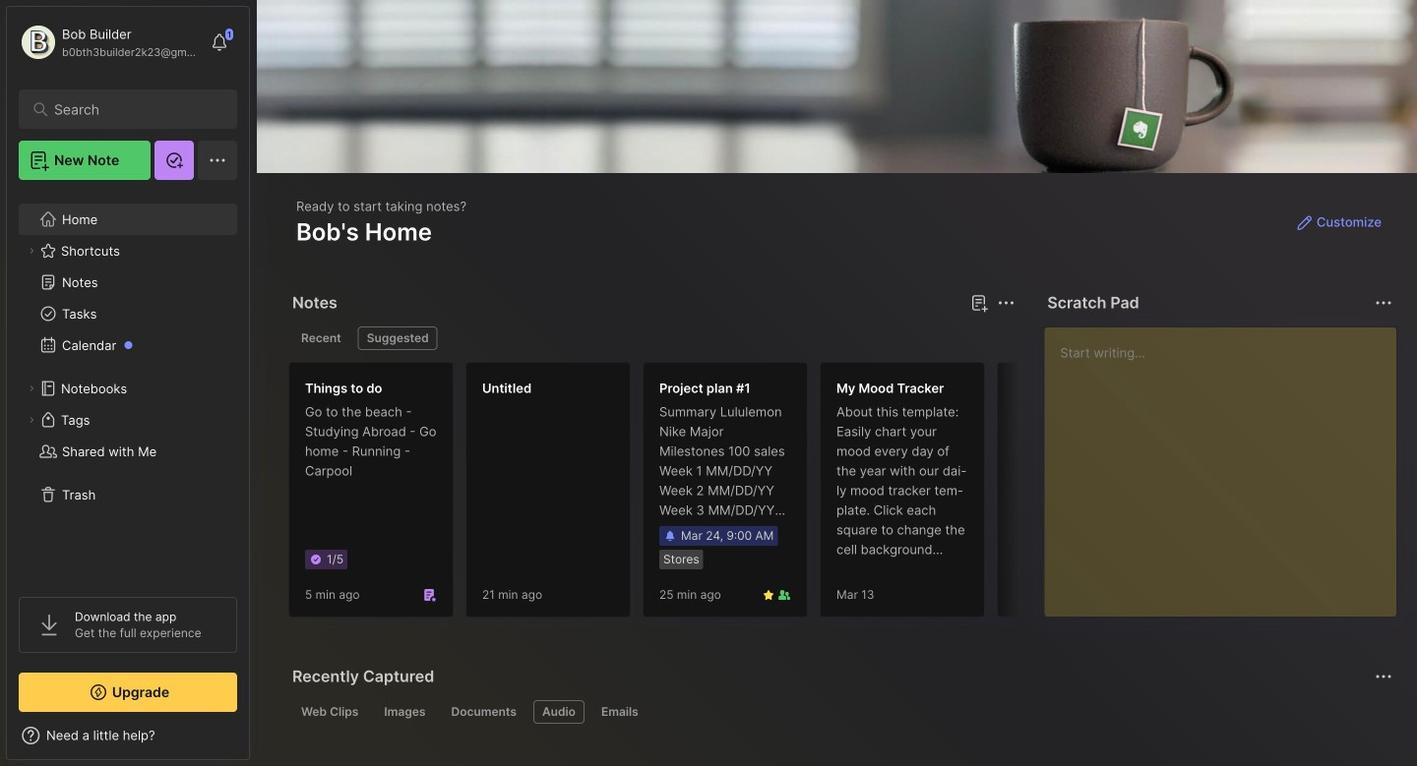 Task type: describe. For each thing, give the bounding box(es) containing it.
main element
[[0, 0, 256, 767]]

click to collapse image
[[248, 730, 263, 754]]

Start writing… text field
[[1060, 328, 1395, 601]]

1 tab list from the top
[[292, 327, 1012, 350]]

2 tab list from the top
[[292, 701, 1389, 724]]



Task type: locate. For each thing, give the bounding box(es) containing it.
tab
[[292, 327, 350, 350], [358, 327, 438, 350], [292, 701, 367, 724], [375, 701, 434, 724], [442, 701, 525, 724], [533, 701, 584, 724], [592, 701, 647, 724]]

more actions image
[[1372, 291, 1395, 315]]

more actions image
[[994, 291, 1018, 315]]

tree
[[7, 192, 249, 580]]

2 more actions field from the left
[[1370, 289, 1397, 317]]

WHAT'S NEW field
[[7, 720, 249, 752]]

expand tags image
[[26, 414, 37, 426]]

tree inside main element
[[7, 192, 249, 580]]

None search field
[[54, 97, 211, 121]]

Search text field
[[54, 100, 211, 119]]

none search field inside main element
[[54, 97, 211, 121]]

0 vertical spatial tab list
[[292, 327, 1012, 350]]

1 horizontal spatial more actions field
[[1370, 289, 1397, 317]]

1 vertical spatial tab list
[[292, 701, 1389, 724]]

More actions field
[[992, 289, 1020, 317], [1370, 289, 1397, 317]]

1 more actions field from the left
[[992, 289, 1020, 317]]

0 horizontal spatial more actions field
[[992, 289, 1020, 317]]

tab list
[[292, 327, 1012, 350], [292, 701, 1389, 724]]

row group
[[288, 362, 1174, 630]]

Account field
[[19, 23, 201, 62]]

expand notebooks image
[[26, 383, 37, 395]]



Task type: vqa. For each thing, say whether or not it's contained in the screenshot.
text
no



